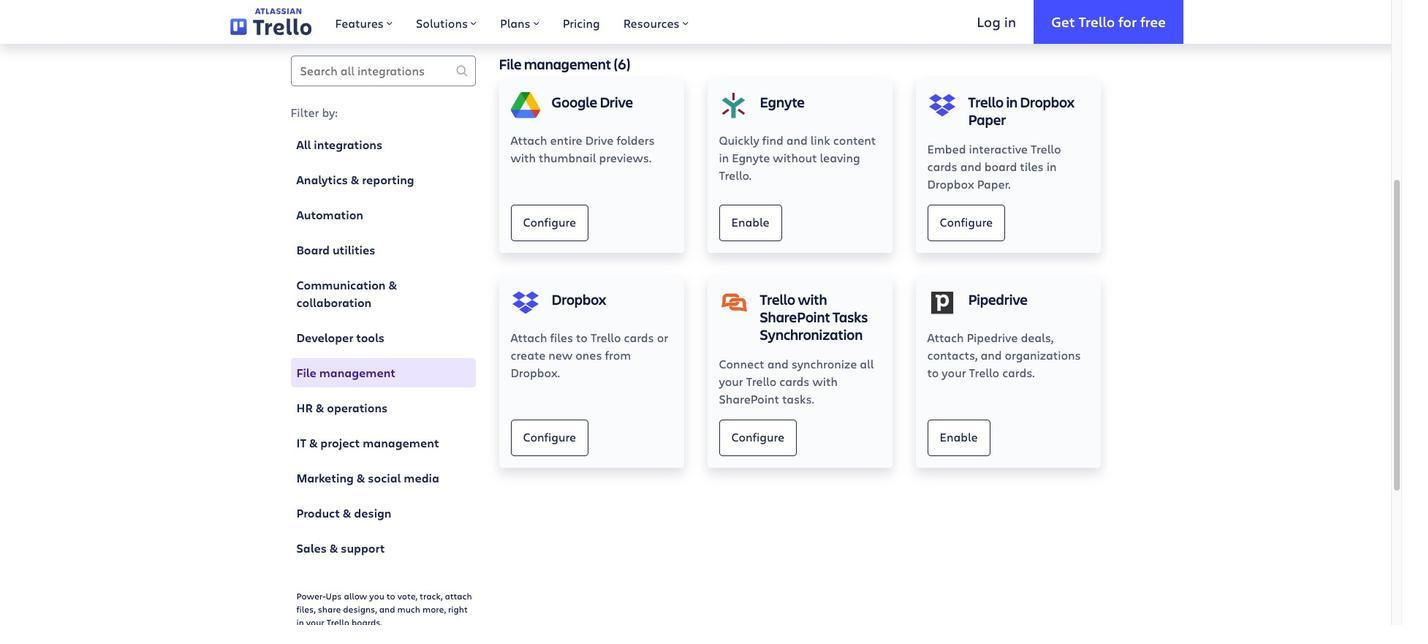 Task type: vqa. For each thing, say whether or not it's contained in the screenshot.
the leftmost the cards
yes



Task type: describe. For each thing, give the bounding box(es) containing it.
tools
[[356, 330, 385, 346]]

board
[[297, 242, 330, 258]]

ones
[[576, 347, 602, 363]]

it & project management link
[[291, 429, 476, 458]]

resources button
[[612, 0, 700, 44]]

trello left the for
[[1079, 12, 1115, 30]]

dropbox inside embed interactive trello cards and board tiles in dropbox paper.
[[928, 176, 975, 192]]

configure link for trello in dropbox paper
[[928, 205, 1006, 241]]

file management link
[[291, 358, 476, 388]]

to inside 'power-ups allow you to vote, track, attach files, share designs, and much more, right in your trello boards.'
[[387, 590, 395, 602]]

trello inside trello in dropbox paper
[[969, 92, 1004, 112]]

pricing link
[[551, 0, 612, 44]]

contacts,
[[928, 347, 978, 363]]

connect
[[719, 356, 765, 371]]

and inside attach pipedrive deals, contacts, and organizations to your trello cards.
[[981, 347, 1002, 363]]

file management 6
[[499, 54, 626, 74]]

track,
[[420, 590, 443, 602]]

sharepoint inside trello with sharepoint tasks synchronization
[[760, 307, 831, 327]]

automation link
[[291, 200, 476, 230]]

all
[[297, 137, 311, 153]]

in inside 'power-ups allow you to vote, track, attach files, share designs, and much more, right in your trello boards.'
[[297, 616, 304, 625]]

dropbox inside trello in dropbox paper
[[1020, 92, 1075, 112]]

get
[[1052, 12, 1075, 30]]

project
[[321, 435, 360, 451]]

pipedrive inside attach pipedrive deals, contacts, and organizations to your trello cards.
[[967, 330, 1018, 345]]

with inside connect and synchronize all your trello cards with sharepoint tasks.
[[813, 374, 838, 389]]

configure for trello with sharepoint tasks synchronization
[[732, 429, 785, 445]]

automation
[[297, 207, 363, 223]]

developer tools link
[[291, 323, 476, 352]]

by:
[[322, 105, 338, 120]]

get trello for free
[[1052, 12, 1166, 30]]

trello inside "attach files to trello cards or create new ones from dropbox."
[[591, 330, 621, 345]]

organizations
[[1005, 347, 1081, 363]]

paper.
[[978, 176, 1011, 192]]

vote,
[[398, 590, 418, 602]]

dropbox.
[[511, 365, 560, 380]]

from
[[605, 347, 631, 363]]

to inside "attach files to trello cards or create new ones from dropbox."
[[576, 330, 588, 345]]

enable link for egnyte
[[719, 205, 782, 241]]

share
[[318, 603, 341, 615]]

in inside embed interactive trello cards and board tiles in dropbox paper.
[[1047, 159, 1057, 174]]

ups
[[326, 590, 342, 602]]

pricing
[[563, 15, 600, 31]]

sales & support link
[[291, 534, 476, 563]]

filter
[[291, 105, 319, 120]]

create
[[511, 347, 546, 363]]

cards inside embed interactive trello cards and board tiles in dropbox paper.
[[928, 159, 958, 174]]

tasks
[[833, 307, 868, 327]]

reporting
[[362, 172, 414, 188]]

trello.
[[719, 167, 752, 183]]

content
[[834, 132, 876, 148]]

configure link for trello with sharepoint tasks synchronization
[[719, 420, 797, 456]]

0 vertical spatial egnyte
[[760, 92, 805, 112]]

cards inside connect and synchronize all your trello cards with sharepoint tasks.
[[780, 374, 810, 389]]

file management
[[297, 365, 396, 381]]

with inside the attach entire drive folders with thumbnail previews.
[[511, 150, 536, 165]]

quickly
[[719, 132, 760, 148]]

find
[[763, 132, 784, 148]]

integrations
[[314, 137, 383, 153]]

power-ups allow you to vote, track, attach files, share designs, and much more, right in your trello boards.
[[297, 590, 472, 625]]

and inside embed interactive trello cards and board tiles in dropbox paper.
[[961, 159, 982, 174]]

product
[[297, 505, 340, 521]]

all integrations
[[297, 137, 383, 153]]

sales
[[297, 540, 327, 557]]

tasks.
[[782, 391, 814, 407]]

6
[[618, 54, 626, 74]]

support
[[341, 540, 385, 557]]

attach entire drive folders with thumbnail previews.
[[511, 132, 655, 165]]

file for file management
[[297, 365, 316, 381]]

link
[[811, 132, 831, 148]]

trello in dropbox paper
[[969, 92, 1075, 129]]

entire
[[550, 132, 583, 148]]

in inside log in link
[[1005, 12, 1017, 30]]

& for marketing
[[357, 470, 365, 486]]

trello inside embed interactive trello cards and board tiles in dropbox paper.
[[1031, 141, 1061, 156]]

quickly find and link content in egnyte without leaving trello.
[[719, 132, 876, 183]]

resources
[[624, 15, 680, 31]]

or
[[657, 330, 669, 345]]

features
[[335, 15, 384, 31]]

google
[[552, 92, 598, 112]]

interactive
[[969, 141, 1028, 156]]

you
[[370, 590, 385, 602]]

thumbnail
[[539, 150, 596, 165]]

power-
[[297, 590, 326, 602]]

plans
[[500, 15, 531, 31]]

product & design
[[297, 505, 392, 521]]

deals,
[[1021, 330, 1054, 345]]

file for file management 6
[[499, 54, 522, 74]]

trello with sharepoint tasks synchronization
[[760, 290, 868, 344]]



Task type: locate. For each thing, give the bounding box(es) containing it.
egnyte
[[760, 92, 805, 112], [732, 150, 770, 165]]

Search all integrations search field
[[291, 56, 476, 86]]

configure link
[[511, 205, 589, 241], [928, 205, 1006, 241], [511, 420, 589, 456], [719, 420, 797, 456]]

in right paper
[[1007, 92, 1018, 112]]

trello down connect
[[746, 374, 777, 389]]

configure
[[523, 214, 576, 230], [940, 214, 993, 230], [523, 429, 576, 445], [732, 429, 785, 445]]

analytics
[[297, 172, 348, 188]]

with left thumbnail
[[511, 150, 536, 165]]

trello inside connect and synchronize all your trello cards with sharepoint tasks.
[[746, 374, 777, 389]]

sharepoint inside connect and synchronize all your trello cards with sharepoint tasks.
[[719, 391, 779, 407]]

enable for egnyte
[[732, 214, 770, 230]]

0 vertical spatial with
[[511, 150, 536, 165]]

attach inside the attach entire drive folders with thumbnail previews.
[[511, 132, 547, 148]]

management for file management
[[319, 365, 396, 381]]

& for sales
[[330, 540, 338, 557]]

& for product
[[343, 505, 351, 521]]

2 vertical spatial management
[[363, 435, 439, 451]]

1 horizontal spatial enable link
[[928, 420, 991, 456]]

& inside communication & collaboration
[[389, 277, 397, 293]]

much
[[397, 603, 420, 615]]

management up social at the left bottom
[[363, 435, 439, 451]]

1 vertical spatial egnyte
[[732, 150, 770, 165]]

configure down the tasks.
[[732, 429, 785, 445]]

0 vertical spatial enable
[[732, 214, 770, 230]]

marketing & social media link
[[291, 464, 476, 493]]

file up hr
[[297, 365, 316, 381]]

& right it
[[309, 435, 318, 451]]

with inside trello with sharepoint tasks synchronization
[[798, 290, 827, 309]]

developer tools
[[297, 330, 385, 346]]

0 vertical spatial cards
[[928, 159, 958, 174]]

to right you
[[387, 590, 395, 602]]

trello inside 'power-ups allow you to vote, track, attach files, share designs, and much more, right in your trello boards.'
[[327, 616, 349, 625]]

1 vertical spatial sharepoint
[[719, 391, 779, 407]]

0 vertical spatial file
[[499, 54, 522, 74]]

1 vertical spatial cards
[[624, 330, 654, 345]]

cards up the tasks.
[[780, 374, 810, 389]]

attach pipedrive deals, contacts, and organizations to your trello cards.
[[928, 330, 1081, 380]]

configure link for google drive
[[511, 205, 589, 241]]

your
[[942, 365, 966, 380], [719, 374, 743, 389], [306, 616, 324, 625]]

your inside attach pipedrive deals, contacts, and organizations to your trello cards.
[[942, 365, 966, 380]]

communication & collaboration
[[297, 277, 397, 311]]

folders
[[617, 132, 655, 148]]

configure link down the tasks.
[[719, 420, 797, 456]]

0 horizontal spatial cards
[[624, 330, 654, 345]]

2 horizontal spatial your
[[942, 365, 966, 380]]

2 vertical spatial to
[[387, 590, 395, 602]]

allow
[[344, 590, 367, 602]]

to inside attach pipedrive deals, contacts, and organizations to your trello cards.
[[928, 365, 939, 380]]

configure link down paper.
[[928, 205, 1006, 241]]

cards left or
[[624, 330, 654, 345]]

all
[[860, 356, 874, 371]]

2 vertical spatial cards
[[780, 374, 810, 389]]

and inside connect and synchronize all your trello cards with sharepoint tasks.
[[768, 356, 789, 371]]

developer
[[297, 330, 353, 346]]

attach
[[511, 132, 547, 148], [511, 330, 547, 345], [928, 330, 964, 345]]

pipedrive up contacts,
[[967, 330, 1018, 345]]

1 vertical spatial pipedrive
[[967, 330, 1018, 345]]

management for file management 6
[[524, 54, 611, 74]]

analytics & reporting
[[297, 172, 414, 188]]

to down contacts,
[[928, 365, 939, 380]]

your down connect
[[719, 374, 743, 389]]

collaboration
[[297, 295, 372, 311]]

and inside quickly find and link content in egnyte without leaving trello.
[[787, 132, 808, 148]]

embed
[[928, 141, 966, 156]]

cards.
[[1003, 365, 1035, 380]]

egnyte inside quickly find and link content in egnyte without leaving trello.
[[732, 150, 770, 165]]

previews.
[[599, 150, 652, 165]]

enable link for pipedrive
[[928, 420, 991, 456]]

leaving
[[820, 150, 861, 165]]

1 horizontal spatial to
[[576, 330, 588, 345]]

trello inside trello with sharepoint tasks synchronization
[[760, 290, 796, 309]]

sales & support
[[297, 540, 385, 557]]

trello
[[1079, 12, 1115, 30], [969, 92, 1004, 112], [1031, 141, 1061, 156], [760, 290, 796, 309], [591, 330, 621, 345], [969, 365, 1000, 380], [746, 374, 777, 389], [327, 616, 349, 625]]

& for hr
[[316, 400, 324, 416]]

1 horizontal spatial cards
[[780, 374, 810, 389]]

trello up synchronization
[[760, 290, 796, 309]]

& left social at the left bottom
[[357, 470, 365, 486]]

and
[[787, 132, 808, 148], [961, 159, 982, 174], [981, 347, 1002, 363], [768, 356, 789, 371], [379, 603, 395, 615]]

trello down share at left bottom
[[327, 616, 349, 625]]

1 vertical spatial enable
[[940, 429, 978, 445]]

log
[[977, 12, 1001, 30]]

solutions button
[[404, 0, 489, 44]]

attach for pipedrive
[[928, 330, 964, 345]]

right
[[448, 603, 468, 615]]

enable
[[732, 214, 770, 230], [940, 429, 978, 445]]

management
[[524, 54, 611, 74], [319, 365, 396, 381], [363, 435, 439, 451]]

file down plans
[[499, 54, 522, 74]]

attach inside "attach files to trello cards or create new ones from dropbox."
[[511, 330, 547, 345]]

filter by:
[[291, 105, 338, 120]]

and down you
[[379, 603, 395, 615]]

& right the sales
[[330, 540, 338, 557]]

features button
[[324, 0, 404, 44]]

configure down dropbox.
[[523, 429, 576, 445]]

0 vertical spatial sharepoint
[[760, 307, 831, 327]]

0 horizontal spatial enable
[[732, 214, 770, 230]]

1 vertical spatial with
[[798, 290, 827, 309]]

with
[[511, 150, 536, 165], [798, 290, 827, 309], [813, 374, 838, 389]]

2 vertical spatial dropbox
[[552, 290, 607, 309]]

get trello for free link
[[1034, 0, 1184, 44]]

your inside connect and synchronize all your trello cards with sharepoint tasks.
[[719, 374, 743, 389]]

and right contacts,
[[981, 347, 1002, 363]]

configure link for dropbox
[[511, 420, 589, 456]]

atlassian trello image
[[230, 8, 312, 36]]

egnyte up find
[[760, 92, 805, 112]]

1 vertical spatial management
[[319, 365, 396, 381]]

trello up from
[[591, 330, 621, 345]]

1 horizontal spatial dropbox
[[928, 176, 975, 192]]

trello up interactive
[[969, 92, 1004, 112]]

sharepoint
[[760, 307, 831, 327], [719, 391, 779, 407]]

0 vertical spatial enable link
[[719, 205, 782, 241]]

management up operations
[[319, 365, 396, 381]]

enable link
[[719, 205, 782, 241], [928, 420, 991, 456]]

analytics & reporting link
[[291, 165, 476, 195]]

configure link down thumbnail
[[511, 205, 589, 241]]

in up trello.
[[719, 150, 729, 165]]

your down "files,"
[[306, 616, 324, 625]]

1 horizontal spatial enable
[[940, 429, 978, 445]]

trello up tiles
[[1031, 141, 1061, 156]]

attach inside attach pipedrive deals, contacts, and organizations to your trello cards.
[[928, 330, 964, 345]]

synchronization
[[760, 325, 863, 344]]

product & design link
[[291, 499, 476, 528]]

sharepoint up synchronize
[[760, 307, 831, 327]]

1 horizontal spatial your
[[719, 374, 743, 389]]

configure for google drive
[[523, 214, 576, 230]]

configure down paper.
[[940, 214, 993, 230]]

& down board utilities link
[[389, 277, 397, 293]]

in inside trello in dropbox paper
[[1007, 92, 1018, 112]]

1 vertical spatial drive
[[585, 132, 614, 148]]

paper
[[969, 110, 1006, 129]]

in inside quickly find and link content in egnyte without leaving trello.
[[719, 150, 729, 165]]

drive up previews.
[[585, 132, 614, 148]]

all integrations link
[[291, 130, 476, 159]]

without
[[773, 150, 817, 165]]

drive down 6
[[600, 92, 633, 112]]

trello inside attach pipedrive deals, contacts, and organizations to your trello cards.
[[969, 365, 1000, 380]]

sharepoint down connect
[[719, 391, 779, 407]]

cards down embed
[[928, 159, 958, 174]]

connect and synchronize all your trello cards with sharepoint tasks.
[[719, 356, 874, 407]]

& right hr
[[316, 400, 324, 416]]

2 vertical spatial with
[[813, 374, 838, 389]]

embed interactive trello cards and board tiles in dropbox paper.
[[928, 141, 1061, 192]]

& for it
[[309, 435, 318, 451]]

log in link
[[960, 0, 1034, 44]]

operations
[[327, 400, 388, 416]]

& left design
[[343, 505, 351, 521]]

dropbox right paper
[[1020, 92, 1075, 112]]

designs,
[[343, 603, 377, 615]]

0 vertical spatial drive
[[600, 92, 633, 112]]

hr & operations
[[297, 400, 388, 416]]

1 horizontal spatial file
[[499, 54, 522, 74]]

with down synchronize
[[813, 374, 838, 389]]

2 horizontal spatial dropbox
[[1020, 92, 1075, 112]]

0 vertical spatial pipedrive
[[969, 290, 1028, 309]]

hr
[[297, 400, 313, 416]]

and right connect
[[768, 356, 789, 371]]

dropbox down embed
[[928, 176, 975, 192]]

attach for dropbox
[[511, 330, 547, 345]]

2 horizontal spatial cards
[[928, 159, 958, 174]]

attach left entire
[[511, 132, 547, 148]]

pipedrive
[[969, 290, 1028, 309], [967, 330, 1018, 345]]

drive inside the attach entire drive folders with thumbnail previews.
[[585, 132, 614, 148]]

your inside 'power-ups allow you to vote, track, attach files, share designs, and much more, right in your trello boards.'
[[306, 616, 324, 625]]

& right analytics
[[351, 172, 359, 188]]

communication & collaboration link
[[291, 271, 476, 317]]

in down "files,"
[[297, 616, 304, 625]]

0 horizontal spatial dropbox
[[552, 290, 607, 309]]

to up ones
[[576, 330, 588, 345]]

in right tiles
[[1047, 159, 1057, 174]]

in right log
[[1005, 12, 1017, 30]]

solutions
[[416, 15, 468, 31]]

for
[[1119, 12, 1137, 30]]

dropbox up files
[[552, 290, 607, 309]]

files,
[[297, 603, 316, 615]]

communication
[[297, 277, 386, 293]]

with up synchronization
[[798, 290, 827, 309]]

google drive
[[552, 92, 633, 112]]

board utilities
[[297, 242, 375, 258]]

1 vertical spatial file
[[297, 365, 316, 381]]

configure link down dropbox.
[[511, 420, 589, 456]]

and inside 'power-ups allow you to vote, track, attach files, share designs, and much more, right in your trello boards.'
[[379, 603, 395, 615]]

attach files to trello cards or create new ones from dropbox.
[[511, 330, 669, 380]]

0 horizontal spatial file
[[297, 365, 316, 381]]

0 horizontal spatial to
[[387, 590, 395, 602]]

configure for trello in dropbox paper
[[940, 214, 993, 230]]

management up google
[[524, 54, 611, 74]]

configure down thumbnail
[[523, 214, 576, 230]]

attach up contacts,
[[928, 330, 964, 345]]

0 vertical spatial management
[[524, 54, 611, 74]]

synchronize
[[792, 356, 857, 371]]

& for communication
[[389, 277, 397, 293]]

2 horizontal spatial to
[[928, 365, 939, 380]]

& for analytics
[[351, 172, 359, 188]]

attach up 'create'
[[511, 330, 547, 345]]

&
[[351, 172, 359, 188], [389, 277, 397, 293], [316, 400, 324, 416], [309, 435, 318, 451], [357, 470, 365, 486], [343, 505, 351, 521], [330, 540, 338, 557]]

cards inside "attach files to trello cards or create new ones from dropbox."
[[624, 330, 654, 345]]

it & project management
[[297, 435, 439, 451]]

and up without
[[787, 132, 808, 148]]

marketing
[[297, 470, 354, 486]]

trello left cards. on the bottom right
[[969, 365, 1000, 380]]

0 horizontal spatial enable link
[[719, 205, 782, 241]]

more,
[[423, 603, 446, 615]]

0 horizontal spatial your
[[306, 616, 324, 625]]

1 vertical spatial enable link
[[928, 420, 991, 456]]

media
[[404, 470, 439, 486]]

it
[[297, 435, 306, 451]]

pipedrive up deals,
[[969, 290, 1028, 309]]

1 vertical spatial dropbox
[[928, 176, 975, 192]]

enable for pipedrive
[[940, 429, 978, 445]]

your down contacts,
[[942, 365, 966, 380]]

0 vertical spatial to
[[576, 330, 588, 345]]

configure for dropbox
[[523, 429, 576, 445]]

free
[[1141, 12, 1166, 30]]

and up paper.
[[961, 159, 982, 174]]

1 vertical spatial to
[[928, 365, 939, 380]]

plans button
[[489, 0, 551, 44]]

cards
[[928, 159, 958, 174], [624, 330, 654, 345], [780, 374, 810, 389]]

hr & operations link
[[291, 393, 476, 423]]

0 vertical spatial dropbox
[[1020, 92, 1075, 112]]

egnyte down quickly
[[732, 150, 770, 165]]

tiles
[[1020, 159, 1044, 174]]

board utilities link
[[291, 235, 476, 265]]

attach for google drive
[[511, 132, 547, 148]]

new
[[549, 347, 573, 363]]



